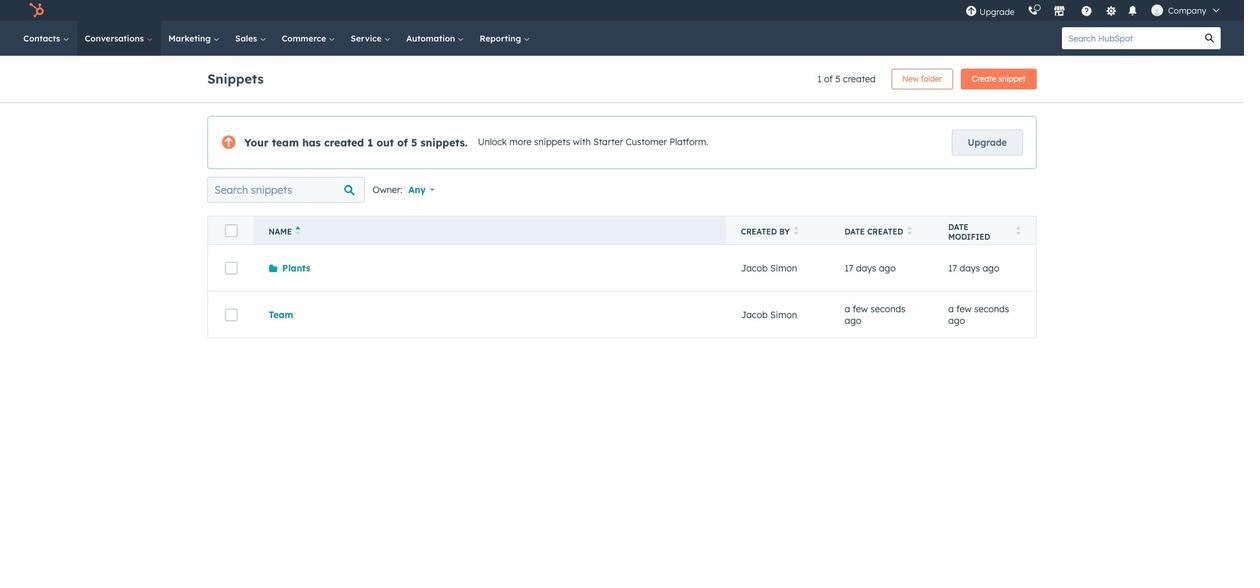 Task type: describe. For each thing, give the bounding box(es) containing it.
Search search field
[[207, 177, 365, 203]]

press to sort. image
[[1016, 226, 1021, 235]]

ascending sort. press to sort descending. element
[[296, 226, 301, 237]]

Search HubSpot search field
[[1062, 27, 1199, 49]]

jacob simon image
[[1152, 5, 1163, 16]]

ascending sort. press to sort descending. image
[[296, 226, 301, 235]]



Task type: locate. For each thing, give the bounding box(es) containing it.
2 press to sort. element from the left
[[907, 226, 912, 237]]

1 horizontal spatial press to sort. image
[[907, 226, 912, 235]]

1 press to sort. image from the left
[[794, 226, 799, 235]]

2 horizontal spatial press to sort. element
[[1016, 226, 1021, 237]]

menu
[[959, 0, 1229, 21]]

1 press to sort. element from the left
[[794, 226, 799, 237]]

0 horizontal spatial press to sort. element
[[794, 226, 799, 237]]

press to sort. image
[[794, 226, 799, 235], [907, 226, 912, 235]]

3 press to sort. element from the left
[[1016, 226, 1021, 237]]

press to sort. image for 1st press to sort. element from the left
[[794, 226, 799, 235]]

banner
[[207, 65, 1037, 89]]

press to sort. element
[[794, 226, 799, 237], [907, 226, 912, 237], [1016, 226, 1021, 237]]

0 horizontal spatial press to sort. image
[[794, 226, 799, 235]]

press to sort. image for second press to sort. element from the left
[[907, 226, 912, 235]]

2 press to sort. image from the left
[[907, 226, 912, 235]]

1 horizontal spatial press to sort. element
[[907, 226, 912, 237]]

marketplaces image
[[1054, 6, 1065, 17]]



Task type: vqa. For each thing, say whether or not it's contained in the screenshot.
Search ID, name, or description search box
no



